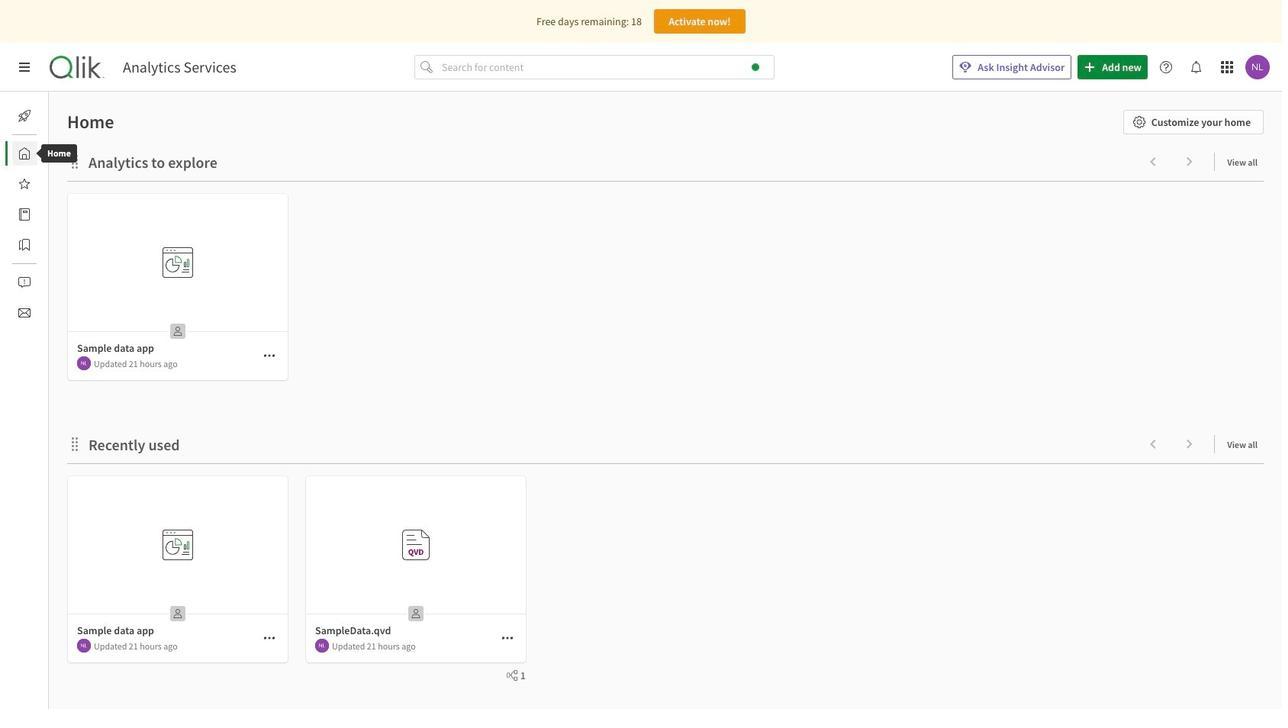 Task type: locate. For each thing, give the bounding box(es) containing it.
more actions image
[[263, 350, 276, 362], [263, 632, 276, 644], [502, 632, 514, 644]]

1 vertical spatial noah lott image
[[315, 639, 329, 653]]

main content
[[43, 92, 1283, 709]]

favorites image
[[18, 178, 31, 190]]

2 noah lott image from the top
[[77, 639, 91, 653]]

noah lott image
[[77, 357, 91, 370], [77, 639, 91, 653]]

noah lott image
[[1246, 55, 1270, 79], [315, 639, 329, 653]]

0 horizontal spatial noah lott image
[[315, 639, 329, 653]]

1 move collection image from the top
[[67, 154, 82, 169]]

more actions image for first noah lott icon from the top of the page
[[263, 350, 276, 362]]

0 vertical spatial move collection image
[[67, 154, 82, 169]]

move collection image
[[67, 154, 82, 169], [67, 436, 82, 452]]

analytics services element
[[123, 58, 237, 76]]

noah lott element
[[77, 357, 91, 370], [77, 639, 91, 653], [315, 639, 329, 653]]

0 vertical spatial noah lott image
[[77, 357, 91, 370]]

tooltip
[[31, 144, 88, 163]]

1 vertical spatial move collection image
[[67, 436, 82, 452]]

catalog image
[[18, 208, 31, 221]]

alerts image
[[18, 276, 31, 289]]

1 horizontal spatial noah lott image
[[1246, 55, 1270, 79]]

1 noah lott image from the top
[[77, 357, 91, 370]]

1 vertical spatial noah lott image
[[77, 639, 91, 653]]



Task type: vqa. For each thing, say whether or not it's contained in the screenshot.
dialog
no



Task type: describe. For each thing, give the bounding box(es) containing it.
collections image
[[18, 239, 31, 251]]

2 move collection image from the top
[[67, 436, 82, 452]]

navigation pane element
[[0, 98, 49, 331]]

Search for content text field
[[439, 55, 775, 79]]

more actions image for 2nd noah lott icon from the top
[[263, 632, 276, 644]]

subscriptions image
[[18, 307, 31, 319]]

open sidebar menu image
[[18, 61, 31, 73]]

getting started image
[[18, 110, 31, 122]]

0 vertical spatial noah lott image
[[1246, 55, 1270, 79]]

home badge image
[[752, 63, 760, 71]]

more actions image for leftmost noah lott image
[[502, 632, 514, 644]]



